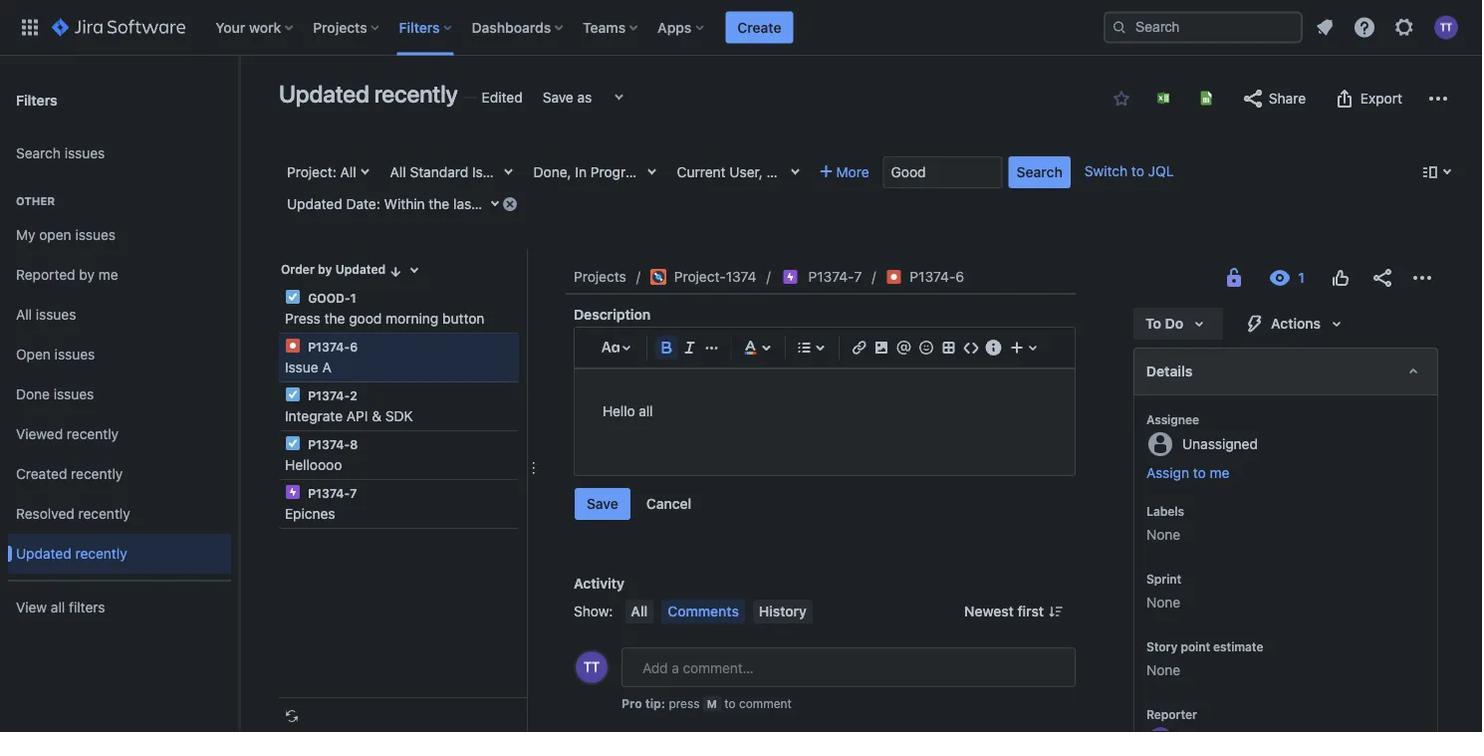 Task type: locate. For each thing, give the bounding box(es) containing it.
week
[[490, 196, 524, 212]]

do right more in the right top of the page
[[878, 164, 896, 180]]

0 vertical spatial none
[[1147, 527, 1181, 543]]

0 horizontal spatial do
[[878, 164, 896, 180]]

none down the 'sprint'
[[1147, 594, 1181, 611]]

small image
[[388, 264, 404, 280]]

search for search
[[1017, 164, 1063, 180]]

your profile and settings image
[[1435, 15, 1459, 39]]

menu bar
[[621, 600, 817, 624]]

1 vertical spatial p1374-7
[[305, 486, 357, 500]]

recently down resolved recently link
[[75, 546, 127, 562]]

updated recently down resolved recently
[[16, 546, 127, 562]]

issues for open issues
[[55, 346, 95, 363]]

me for assign to me
[[1210, 465, 1230, 481]]

0 vertical spatial filters
[[399, 19, 440, 35]]

0 horizontal spatial types,
[[510, 164, 552, 180]]

task right story,
[[833, 164, 862, 180]]

search image
[[1112, 19, 1128, 35]]

teams button
[[577, 11, 646, 43]]

1 vertical spatial updated recently
[[16, 546, 127, 562]]

search left turtle
[[1017, 164, 1063, 180]]

created
[[16, 466, 67, 482]]

1 vertical spatial search
[[1017, 164, 1063, 180]]

save left 'cancel'
[[587, 496, 619, 512]]

to right test,
[[859, 164, 875, 180]]

all inside all button
[[631, 603, 648, 620]]

2 task image from the top
[[285, 436, 301, 451]]

p1374-7 right epic icon
[[809, 269, 862, 285]]

updated down projects popup button
[[279, 80, 369, 108]]

0 horizontal spatial updated recently
[[16, 546, 127, 562]]

1 right last
[[480, 196, 487, 212]]

the left last
[[429, 196, 450, 212]]

issue right link
[[901, 262, 935, 278]]

to left jql
[[1132, 163, 1145, 179]]

p1374-7
[[809, 269, 862, 285], [305, 486, 357, 500]]

recently down viewed recently link
[[71, 466, 123, 482]]

1 vertical spatial to
[[1194, 465, 1207, 481]]

your work button
[[210, 11, 301, 43]]

projects up description
[[574, 269, 627, 285]]

filters right projects popup button
[[399, 19, 440, 35]]

updated recently inside updated recently link
[[16, 546, 127, 562]]

labels pin to top. only you can see pinned fields. image
[[1189, 503, 1205, 519]]

issue
[[782, 262, 816, 278], [901, 262, 935, 278]]

0 vertical spatial bug image
[[886, 269, 902, 285]]

0 horizontal spatial 7
[[350, 486, 357, 500]]

issue right the child
[[782, 262, 816, 278]]

1 horizontal spatial to
[[1146, 315, 1162, 332]]

updated down resolved
[[16, 546, 71, 562]]

0 horizontal spatial bug image
[[285, 338, 301, 354]]

recently for updated recently link
[[75, 546, 127, 562]]

p1374-2
[[305, 389, 357, 403]]

filters
[[399, 19, 440, 35], [16, 91, 57, 108]]

0 horizontal spatial p1374-6
[[305, 340, 358, 354]]

comment
[[739, 697, 792, 711]]

0 horizontal spatial the
[[324, 310, 345, 327]]

save inside button
[[543, 89, 574, 106]]

0 horizontal spatial task
[[606, 164, 636, 180]]

0 vertical spatial to
[[1132, 163, 1145, 179]]

bug image left p1374-6 link at the top right
[[886, 269, 902, 285]]

switch to jql link
[[1085, 163, 1174, 179]]

in
[[575, 164, 587, 180]]

2 horizontal spatial issue
[[640, 164, 673, 180]]

2 none from the top
[[1147, 594, 1181, 611]]

1 horizontal spatial projects
[[574, 269, 627, 285]]

projects
[[313, 19, 367, 35], [574, 269, 627, 285]]

me inside other group
[[98, 267, 118, 283]]

create button
[[726, 11, 794, 43]]

all issues
[[16, 307, 76, 323]]

none down "story"
[[1147, 662, 1181, 679]]

1 horizontal spatial 7
[[855, 269, 862, 285]]

all standard issue types,                                 all sub-task issue types,                                 bug,                                 epic,                                 story,                                 task
[[390, 164, 862, 180]]

0 vertical spatial p1374-7
[[809, 269, 862, 285]]

6 right link issue on the right of page
[[956, 269, 965, 285]]

settings image
[[1393, 15, 1417, 39]]

p1374- for issue a
[[308, 340, 350, 354]]

1 vertical spatial 7
[[350, 486, 357, 500]]

none
[[1147, 527, 1181, 543], [1147, 594, 1181, 611], [1147, 662, 1181, 679]]

all right hello
[[639, 403, 653, 420]]

to for switch
[[1132, 163, 1145, 179]]

filters inside the "filters" popup button
[[399, 19, 440, 35]]

7 left link
[[855, 269, 862, 285]]

current
[[677, 164, 726, 180]]

test,
[[824, 164, 855, 180]]

none down the labels
[[1147, 527, 1181, 543]]

1 horizontal spatial save
[[587, 496, 619, 512]]

switch to jql
[[1085, 163, 1174, 179]]

0 vertical spatial all
[[639, 403, 653, 420]]

1 vertical spatial all
[[51, 600, 65, 616]]

ready,
[[706, 164, 749, 180]]

add image, video, or file image
[[870, 336, 894, 360]]

1 vertical spatial p1374-6
[[305, 340, 358, 354]]

0 horizontal spatial 6
[[350, 340, 358, 354]]

p1374-6 up a
[[305, 340, 358, 354]]

recently for viewed recently link
[[67, 426, 119, 443]]

text styles image
[[599, 336, 623, 360]]

search up other
[[16, 145, 61, 162]]

info panel image
[[982, 336, 1006, 360]]

assignee pin to top. only you can see pinned fields. image
[[1204, 412, 1220, 428]]

save left as
[[543, 89, 574, 106]]

issue up week
[[472, 164, 506, 180]]

&
[[372, 408, 382, 425]]

3 none from the top
[[1147, 662, 1181, 679]]

1 horizontal spatial to
[[1132, 163, 1145, 179]]

reported
[[16, 267, 75, 283]]

0 horizontal spatial by
[[79, 267, 95, 283]]

7 down 8
[[350, 486, 357, 500]]

open in google sheets image
[[1199, 90, 1215, 106]]

to up details
[[1146, 315, 1162, 332]]

1 vertical spatial projects
[[574, 269, 627, 285]]

hello
[[603, 403, 635, 420]]

created recently link
[[8, 454, 231, 494]]

save inside button
[[587, 496, 619, 512]]

0 vertical spatial 6
[[956, 269, 965, 285]]

the down good-1
[[324, 310, 345, 327]]

to right m
[[725, 697, 736, 711]]

1 vertical spatial 6
[[350, 340, 358, 354]]

me down my open issues link
[[98, 267, 118, 283]]

copy link to issue image
[[961, 268, 977, 284]]

project-1374 link
[[651, 265, 757, 289]]

progress,
[[591, 164, 652, 180]]

1 task from the left
[[606, 164, 636, 180]]

done issues
[[16, 386, 94, 403]]

m
[[707, 698, 717, 711]]

bold ⌘b image
[[655, 336, 679, 360]]

0 vertical spatial updated recently
[[279, 80, 458, 108]]

teams
[[583, 19, 626, 35]]

p1374- for helloooo
[[308, 437, 350, 451]]

by inside other group
[[79, 267, 95, 283]]

bug image
[[886, 269, 902, 285], [285, 338, 301, 354]]

7
[[855, 269, 862, 285], [350, 486, 357, 500]]

epic image
[[783, 269, 799, 285]]

filters up search issues
[[16, 91, 57, 108]]

1 vertical spatial none
[[1147, 594, 1181, 611]]

assignee
[[1147, 413, 1200, 427]]

updated down project:
[[287, 196, 343, 212]]

within
[[384, 196, 425, 212]]

p1374- right epic icon
[[809, 269, 855, 285]]

save for save as
[[543, 89, 574, 106]]

p1374- left "copy link to issue" "image"
[[910, 269, 956, 285]]

help image
[[1353, 15, 1377, 39]]

issue left current
[[640, 164, 673, 180]]

p1374- up "helloooo"
[[308, 437, 350, 451]]

0 horizontal spatial to
[[859, 164, 875, 180]]

search inside button
[[1017, 164, 1063, 180]]

done,                                 in progress,                                 launch ready,                                 launched,                                 test,                                 to do button
[[526, 156, 896, 188]]

link image
[[848, 336, 871, 360]]

2 vertical spatial to
[[725, 697, 736, 711]]

profile image of terry turtle image
[[576, 652, 608, 684]]

task image up "helloooo"
[[285, 436, 301, 451]]

org-
[[956, 164, 984, 180]]

p1374-8
[[305, 437, 358, 451]]

1 horizontal spatial me
[[1210, 465, 1230, 481]]

issue
[[472, 164, 506, 180], [640, 164, 673, 180], [285, 359, 319, 376]]

to right assign
[[1194, 465, 1207, 481]]

p1374-6 right link
[[910, 269, 965, 285]]

0 horizontal spatial p1374-7
[[305, 486, 357, 500]]

recently
[[374, 80, 458, 108], [67, 426, 119, 443], [71, 466, 123, 482], [78, 506, 130, 522], [75, 546, 127, 562]]

all up open
[[16, 307, 32, 323]]

1 vertical spatial 1
[[350, 291, 356, 305]]

sidebar navigation image
[[217, 80, 261, 120]]

task image
[[285, 289, 301, 305], [285, 436, 301, 451]]

cancel button
[[635, 488, 704, 520]]

pro tip: press m to comment
[[622, 697, 792, 711]]

task image up press
[[285, 289, 301, 305]]

1
[[480, 196, 487, 212], [350, 291, 356, 305]]

issues for search issues
[[65, 145, 105, 162]]

api
[[347, 408, 368, 425]]

me inside button
[[1210, 465, 1230, 481]]

bug image up issue a
[[285, 338, 301, 354]]

0 vertical spatial to
[[859, 164, 875, 180]]

view
[[16, 600, 47, 616]]

details
[[1147, 363, 1193, 380]]

1 horizontal spatial bug image
[[886, 269, 902, 285]]

1 horizontal spatial filters
[[399, 19, 440, 35]]

comments
[[668, 603, 739, 620]]

0 vertical spatial search
[[16, 145, 61, 162]]

2 issue from the left
[[901, 262, 935, 278]]

1 vertical spatial me
[[1210, 465, 1230, 481]]

1 none from the top
[[1147, 527, 1181, 543]]

1 up good
[[350, 291, 356, 305]]

issue left a
[[285, 359, 319, 376]]

2 horizontal spatial to
[[1194, 465, 1207, 481]]

p1374- up epicnes
[[308, 486, 350, 500]]

updated recently down projects popup button
[[279, 80, 458, 108]]

1 horizontal spatial types,
[[677, 164, 719, 180]]

done issues link
[[8, 375, 231, 415]]

2 task from the left
[[833, 164, 862, 180]]

1 horizontal spatial by
[[318, 263, 332, 277]]

all inside the all issues link
[[16, 307, 32, 323]]

0 vertical spatial me
[[98, 267, 118, 283]]

jira software image
[[52, 15, 186, 39], [52, 15, 186, 39]]

1 horizontal spatial p1374-6
[[910, 269, 965, 285]]

integrate api & sdk
[[285, 408, 413, 425]]

comments button
[[662, 600, 745, 624]]

0 horizontal spatial to
[[725, 697, 736, 711]]

none for labels
[[1147, 527, 1181, 543]]

none for sprint
[[1147, 594, 1181, 611]]

open
[[16, 346, 51, 363]]

1 horizontal spatial the
[[429, 196, 450, 212]]

helloooo
[[285, 457, 342, 473]]

1 horizontal spatial all
[[639, 403, 653, 420]]

by right order
[[318, 263, 332, 277]]

add a child issue
[[705, 262, 816, 278]]

issues
[[65, 145, 105, 162], [75, 227, 116, 243], [36, 307, 76, 323], [55, 346, 95, 363], [54, 386, 94, 403]]

history
[[759, 603, 807, 620]]

0 vertical spatial projects
[[313, 19, 367, 35]]

2
[[350, 389, 357, 403]]

search for search issues
[[16, 145, 61, 162]]

banner
[[0, 0, 1483, 56]]

1 task image from the top
[[285, 289, 301, 305]]

0 vertical spatial the
[[429, 196, 450, 212]]

projects right work
[[313, 19, 367, 35]]

cancel
[[647, 496, 692, 512]]

dashboards
[[472, 19, 551, 35]]

all inside text box
[[639, 403, 653, 420]]

recently for created recently link
[[71, 466, 123, 482]]

p1374-7 up epicnes
[[305, 486, 357, 500]]

0 horizontal spatial save
[[543, 89, 574, 106]]

all right "show:"
[[631, 603, 648, 620]]

hello all
[[603, 403, 653, 420]]

save for save
[[587, 496, 619, 512]]

0 horizontal spatial issue
[[285, 359, 319, 376]]

p1374- for integrate api & sdk
[[308, 389, 350, 403]]

0 horizontal spatial me
[[98, 267, 118, 283]]

task
[[606, 164, 636, 180], [833, 164, 862, 180]]

0 horizontal spatial all
[[51, 600, 65, 616]]

0 horizontal spatial projects
[[313, 19, 367, 35]]

admins,
[[984, 164, 1034, 180]]

to
[[1132, 163, 1145, 179], [1194, 465, 1207, 481], [725, 697, 736, 711]]

0 vertical spatial task image
[[285, 289, 301, 305]]

1 vertical spatial bug image
[[285, 338, 301, 354]]

0 horizontal spatial search
[[16, 145, 61, 162]]

1 horizontal spatial task
[[833, 164, 862, 180]]

0 horizontal spatial filters
[[16, 91, 57, 108]]

remove criteria image
[[502, 196, 518, 212]]

0 horizontal spatial issue
[[782, 262, 816, 278]]

other
[[16, 195, 55, 208]]

1 vertical spatial save
[[587, 496, 619, 512]]

0 vertical spatial save
[[543, 89, 574, 106]]

all up within at the left of page
[[390, 164, 406, 180]]

to
[[859, 164, 875, 180], [1146, 315, 1162, 332]]

0 vertical spatial 1
[[480, 196, 487, 212]]

do up details
[[1166, 315, 1184, 332]]

me down unassigned
[[1210, 465, 1230, 481]]

1 vertical spatial do
[[1166, 315, 1184, 332]]

projects for projects popup button
[[313, 19, 367, 35]]

2 vertical spatial none
[[1147, 662, 1181, 679]]

0 vertical spatial 7
[[855, 269, 862, 285]]

details element
[[1134, 348, 1439, 396]]

by right reported
[[79, 267, 95, 283]]

recently down created recently link
[[78, 506, 130, 522]]

activity
[[574, 576, 625, 592]]

other group
[[8, 173, 231, 580]]

projects inside popup button
[[313, 19, 367, 35]]

all right view
[[51, 600, 65, 616]]

all up date:
[[340, 164, 356, 180]]

task right in
[[606, 164, 636, 180]]

project: all
[[287, 164, 356, 180]]

0 vertical spatial p1374-6
[[910, 269, 965, 285]]

1 issue from the left
[[782, 262, 816, 278]]

sprint
[[1147, 572, 1182, 586]]

1 horizontal spatial issue
[[901, 262, 935, 278]]

to inside button
[[1194, 465, 1207, 481]]

1 horizontal spatial 6
[[956, 269, 965, 285]]

p1374- inside p1374-6 link
[[910, 269, 956, 285]]

notifications image
[[1313, 15, 1337, 39]]

recently up created recently
[[67, 426, 119, 443]]

1 horizontal spatial search
[[1017, 164, 1063, 180]]

1 vertical spatial task image
[[285, 436, 301, 451]]

jql
[[1149, 163, 1174, 179]]

6 down good
[[350, 340, 358, 354]]

p1374- up a
[[308, 340, 350, 354]]

p1374- up integrate
[[308, 389, 350, 403]]

reporter
[[1147, 708, 1198, 722]]



Task type: vqa. For each thing, say whether or not it's contained in the screenshot.
Teams Dropdown Button in the left top of the page
yes



Task type: describe. For each thing, give the bounding box(es) containing it.
issue a
[[285, 359, 332, 376]]

emoji image
[[915, 336, 939, 360]]

a
[[735, 262, 743, 278]]

more formatting image
[[700, 336, 724, 360]]

search issues
[[16, 145, 105, 162]]

p1374-6 link
[[910, 265, 965, 289]]

share link
[[1232, 83, 1317, 115]]

button
[[443, 310, 485, 327]]

link
[[870, 262, 897, 278]]

table image
[[937, 336, 961, 360]]

all for all issues
[[16, 307, 32, 323]]

projects link
[[574, 265, 627, 289]]

create
[[738, 19, 782, 35]]

task image for helloooo
[[285, 436, 301, 451]]

unassigned
[[1183, 436, 1259, 452]]

issues for all issues
[[36, 307, 76, 323]]

all left in
[[556, 164, 572, 180]]

projects button
[[307, 11, 387, 43]]

Search field
[[1104, 11, 1304, 43]]

point
[[1181, 640, 1211, 654]]

by for reported
[[79, 267, 95, 283]]

to for assign
[[1194, 465, 1207, 481]]

2 types, from the left
[[677, 164, 719, 180]]

all issues link
[[8, 295, 231, 335]]

vote options: no one has voted for this issue yet. image
[[1329, 266, 1353, 290]]

reporter pin to top. only you can see pinned fields. image
[[1202, 707, 1218, 723]]

estimate
[[1214, 640, 1264, 654]]

actions
[[1272, 315, 1321, 332]]

all for view
[[51, 600, 65, 616]]

launched,
[[753, 164, 820, 180]]

Search issues using keywords text field
[[884, 156, 1003, 188]]

1 horizontal spatial 1
[[480, 196, 487, 212]]

my
[[16, 227, 35, 243]]

code snippet image
[[960, 336, 984, 360]]

lists image
[[793, 336, 817, 360]]

newest
[[965, 603, 1014, 620]]

project-1374
[[674, 269, 757, 285]]

project:
[[287, 164, 337, 180]]

p1374-7 link
[[809, 265, 862, 289]]

issue inside button
[[901, 262, 935, 278]]

p1374- for epicnes
[[308, 486, 350, 500]]

newest first image
[[1048, 604, 1064, 620]]

1 vertical spatial the
[[324, 310, 345, 327]]

pro
[[622, 697, 642, 711]]

integrate
[[285, 408, 343, 425]]

appswitcher icon image
[[18, 15, 42, 39]]

actions button
[[1232, 308, 1361, 340]]

recently down the "filters" popup button
[[374, 80, 458, 108]]

apps
[[658, 19, 692, 35]]

launch
[[656, 164, 703, 180]]

none for story point estimate
[[1147, 662, 1181, 679]]

recently for resolved recently link
[[78, 506, 130, 522]]

1 horizontal spatial updated recently
[[279, 80, 458, 108]]

viewed
[[16, 426, 63, 443]]

project 1374 image
[[651, 269, 666, 285]]

description
[[574, 306, 651, 323]]

current user,                                 unassigned,                                 eloisefrancis23,                                 org-admins,                                 terry turtle
[[677, 164, 1112, 180]]

save as button
[[533, 82, 602, 114]]

Description - Main content area, start typing to enter text. text field
[[603, 400, 1047, 447]]

last
[[454, 196, 476, 212]]

all for hello
[[639, 403, 653, 420]]

resolved recently link
[[8, 494, 231, 534]]

view all filters
[[16, 600, 105, 616]]

0 vertical spatial do
[[878, 164, 896, 180]]

mention image
[[892, 336, 916, 360]]

0 horizontal spatial 1
[[350, 291, 356, 305]]

work
[[249, 19, 281, 35]]

small image
[[1114, 91, 1130, 107]]

morning
[[386, 310, 439, 327]]

primary element
[[12, 0, 1104, 55]]

more button
[[813, 156, 878, 188]]

good-
[[308, 291, 350, 305]]

updated left small image on the left top
[[335, 263, 386, 277]]

done,                                 in progress,                                 launch ready,                                 launched,                                 test,                                 to do
[[534, 164, 896, 180]]

Add a comment… field
[[622, 648, 1076, 688]]

view all filters link
[[8, 588, 231, 628]]

1 vertical spatial filters
[[16, 91, 57, 108]]

1 types, from the left
[[510, 164, 552, 180]]

attach button
[[574, 254, 663, 286]]

actions image
[[1411, 266, 1435, 290]]

banner containing your work
[[0, 0, 1483, 56]]

me for reported by me
[[98, 267, 118, 283]]

more
[[837, 164, 870, 180]]

history button
[[753, 600, 813, 624]]

1 horizontal spatial issue
[[472, 164, 506, 180]]

standard
[[410, 164, 469, 180]]

story point estimate
[[1147, 640, 1264, 654]]

all standard issue types,                                 all sub-task issue types,                                 bug,                                 epic,                                 story,                                 task button
[[382, 156, 862, 188]]

all for all standard issue types,                                 all sub-task issue types,                                 bug,                                 epic,                                 story,                                 task
[[390, 164, 406, 180]]

my open issues link
[[8, 215, 231, 255]]

1 vertical spatial to
[[1146, 315, 1162, 332]]

filters button
[[393, 11, 460, 43]]

story
[[1147, 640, 1178, 654]]

reported by me
[[16, 267, 118, 283]]

user,
[[730, 164, 763, 180]]

created recently
[[16, 466, 123, 482]]

task image
[[285, 387, 301, 403]]

open in microsoft excel image
[[1156, 90, 1172, 106]]

epicnes
[[285, 506, 335, 522]]

6 inside p1374-6 link
[[956, 269, 965, 285]]

press
[[285, 310, 321, 327]]

p1374- inside p1374-7 link
[[809, 269, 855, 285]]

issues for done issues
[[54, 386, 94, 403]]

1374
[[726, 269, 757, 285]]

switch
[[1085, 163, 1128, 179]]

search issues link
[[8, 134, 231, 173]]

terry
[[1038, 164, 1071, 180]]

press the good morning button
[[285, 310, 485, 327]]

open issues link
[[8, 335, 231, 375]]

task image for press the good morning button
[[285, 289, 301, 305]]

story,
[[792, 164, 829, 180]]

updated inside other group
[[16, 546, 71, 562]]

your work
[[216, 19, 281, 35]]

newest first button
[[953, 600, 1076, 624]]

epic,
[[756, 164, 788, 180]]

menu bar containing all
[[621, 600, 817, 624]]

1 horizontal spatial p1374-7
[[809, 269, 862, 285]]

attach
[[608, 262, 651, 278]]

share image
[[1371, 266, 1395, 290]]

search button
[[1009, 156, 1071, 188]]

export
[[1361, 90, 1403, 107]]

all for all
[[631, 603, 648, 620]]

by for order
[[318, 263, 332, 277]]

updated date: within the last 1 week
[[287, 196, 524, 212]]

first
[[1018, 603, 1044, 620]]

order by updated
[[281, 263, 386, 277]]

italic ⌘i image
[[678, 336, 702, 360]]

8
[[350, 437, 358, 451]]

show:
[[574, 603, 613, 620]]

issue inside button
[[782, 262, 816, 278]]

epic image
[[285, 484, 301, 500]]

as
[[578, 89, 592, 106]]

project-
[[674, 269, 726, 285]]

date:
[[346, 196, 380, 212]]

to do button
[[1134, 308, 1224, 340]]

dashboards button
[[466, 11, 571, 43]]

projects for projects link
[[574, 269, 627, 285]]

1 horizontal spatial do
[[1166, 315, 1184, 332]]



